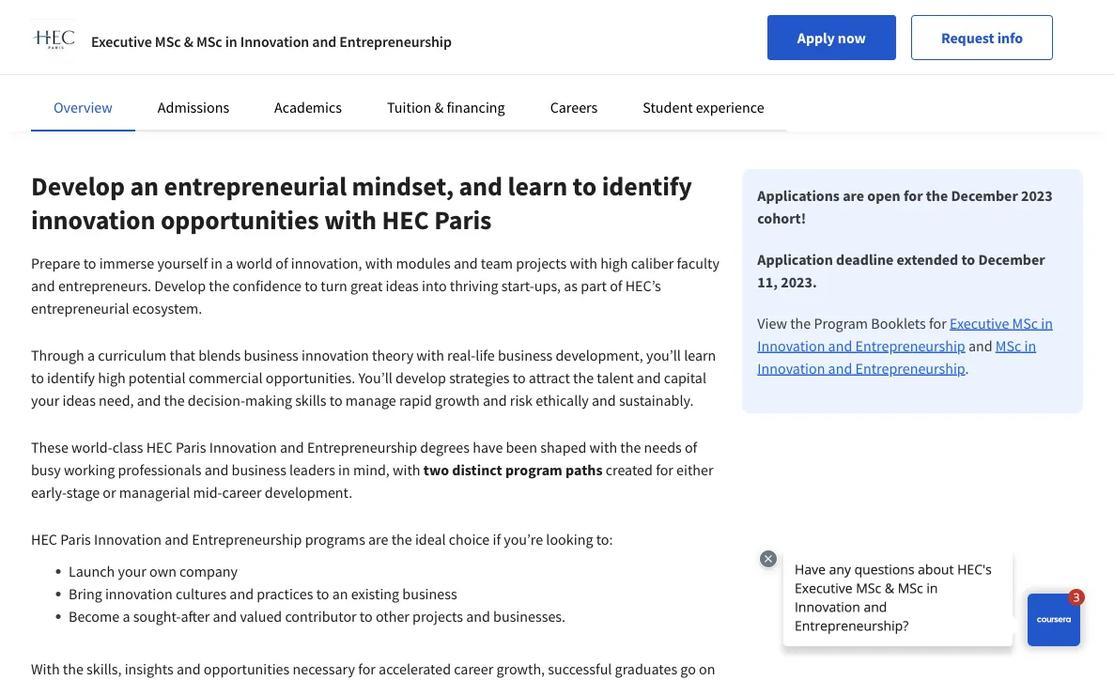 Task type: vqa. For each thing, say whether or not it's contained in the screenshot.
the develop
yes



Task type: describe. For each thing, give the bounding box(es) containing it.
faculty
[[677, 254, 720, 273]]

paths
[[566, 461, 603, 479]]

msc inside executive msc in innovation and entrepreneurship
[[1013, 314, 1039, 333]]

executive msc & msc in innovation and entrepreneurship
[[91, 32, 452, 51]]

businesses.
[[494, 607, 566, 626]]

degrees
[[420, 438, 470, 457]]

view the program booklets for
[[758, 314, 950, 333]]

application
[[758, 250, 834, 269]]

business inside these world-class hec paris innovation and entrepreneurship degrees have been shaped with the needs of busy working professionals and business leaders in mind, with
[[232, 461, 287, 479]]

a inside through a curriculum that blends business innovation theory with real-life business development, you'll learn to identify high potential commercial opportunities. you'll develop strategies to attract the talent and capital your ideas need, and the decision-making skills to manage rapid growth and risk ethically and sustainably.
[[87, 346, 95, 365]]

prepare to immerse yourself in a world of innovation, with modules and team projects with high caliber faculty and entrepreneurs. develop the confidence to turn great ideas into thriving start-ups, as part of hec's entrepreneurial ecosystem.
[[31, 254, 720, 318]]

modules
[[396, 254, 451, 273]]

executive for executive msc & msc in innovation and entrepreneurship
[[91, 32, 152, 51]]

these world-class hec paris innovation and entrepreneurship degrees have been shaped with the needs of busy working professionals and business leaders in mind, with
[[31, 438, 698, 479]]

innovation inside launch your own company bring innovation cultures and practices to an existing business become a sought-after and valued contributor to other projects and businesses.
[[105, 585, 173, 603]]

graduates
[[615, 660, 678, 679]]

to up the contributor
[[316, 585, 329, 603]]

of inside these world-class hec paris innovation and entrepreneurship degrees have been shaped with the needs of busy working professionals and business leaders in mind, with
[[685, 438, 698, 457]]

entrepreneurship inside msc in innovation and entrepreneurship
[[856, 359, 966, 378]]

you'll
[[647, 346, 681, 365]]

hec's
[[626, 276, 661, 295]]

career inside created for either early-stage or managerial mid-career development.
[[222, 483, 262, 502]]

entrepreneurship inside these world-class hec paris innovation and entrepreneurship degrees have been shaped with the needs of busy working professionals and business leaders in mind, with
[[307, 438, 417, 457]]

december inside applications are open for the december 2023 cohort!
[[952, 186, 1019, 205]]

0 horizontal spatial of
[[276, 254, 288, 273]]

the right view
[[791, 314, 811, 333]]

mid-
[[193, 483, 222, 502]]

with up paths
[[590, 438, 618, 457]]

cohort!
[[758, 209, 807, 227]]

team
[[481, 254, 513, 273]]

entrepreneurs.
[[58, 276, 151, 295]]

real-
[[448, 346, 476, 365]]

into
[[422, 276, 447, 295]]

student experience
[[643, 98, 765, 117]]

entrepreneurial inside develop an entrepreneurial mindset, and learn to identify innovation opportunities with hec paris
[[164, 170, 347, 203]]

innovation inside these world-class hec paris innovation and entrepreneurship degrees have been shaped with the needs of busy working professionals and business leaders in mind, with
[[209, 438, 277, 457]]

an inside develop an entrepreneurial mindset, and learn to identify innovation opportunities with hec paris
[[130, 170, 159, 203]]

hec inside develop an entrepreneurial mindset, and learn to identify innovation opportunities with hec paris
[[382, 203, 429, 236]]

capital
[[664, 368, 707, 387]]

to down through
[[31, 368, 44, 387]]

life
[[476, 346, 495, 365]]

executive msc in innovation and entrepreneurship
[[758, 314, 1054, 355]]

successful
[[548, 660, 612, 679]]

risk
[[510, 391, 533, 410]]

in inside these world-class hec paris innovation and entrepreneurship degrees have been shaped with the needs of busy working professionals and business leaders in mind, with
[[338, 461, 350, 479]]

hec paris innovation and entrepreneurship programs are the ideal choice if you're looking to:
[[31, 530, 616, 549]]

great
[[351, 276, 383, 295]]

skills,
[[87, 660, 122, 679]]

blends
[[198, 346, 241, 365]]

need,
[[99, 391, 134, 410]]

mindset,
[[352, 170, 454, 203]]

msc inside msc in innovation and entrepreneurship
[[996, 337, 1022, 355]]

in inside msc in innovation and entrepreneurship
[[1025, 337, 1037, 355]]

growth,
[[497, 660, 545, 679]]

academics
[[275, 98, 342, 117]]

theory
[[372, 346, 414, 365]]

to right skills at the bottom
[[330, 391, 343, 410]]

identify inside develop an entrepreneurial mindset, and learn to identify innovation opportunities with hec paris
[[602, 170, 693, 203]]

shaped
[[541, 438, 587, 457]]

you'll
[[358, 368, 393, 387]]

strategies
[[449, 368, 510, 387]]

for inside with the skills, insights and opportunities necessary for accelerated career growth, successful graduates go on
[[358, 660, 376, 679]]

making
[[245, 391, 292, 410]]

with up "part"
[[570, 254, 598, 273]]

learn inside develop an entrepreneurial mindset, and learn to identify innovation opportunities with hec paris
[[508, 170, 568, 203]]

identify inside through a curriculum that blends business innovation theory with real-life business development, you'll learn to identify high potential commercial opportunities. you'll develop strategies to attract the talent and capital your ideas need, and the decision-making skills to manage rapid growth and risk ethically and sustainably.
[[47, 368, 95, 387]]

overview link
[[54, 98, 113, 117]]

professionals
[[118, 461, 202, 479]]

hec paris logo image
[[31, 19, 76, 64]]

to:
[[597, 530, 613, 549]]

or
[[103, 483, 116, 502]]

the left ideal
[[392, 530, 412, 549]]

immerse
[[99, 254, 154, 273]]

innovation inside executive msc in innovation and entrepreneurship
[[758, 337, 826, 355]]

as
[[564, 276, 578, 295]]

skills
[[295, 391, 327, 410]]

the inside these world-class hec paris innovation and entrepreneurship degrees have been shaped with the needs of busy working professionals and business leaders in mind, with
[[621, 438, 641, 457]]

careers
[[550, 98, 598, 117]]

opportunities inside develop an entrepreneurial mindset, and learn to identify innovation opportunities with hec paris
[[161, 203, 319, 236]]

request info button
[[912, 15, 1054, 60]]

innovation inside develop an entrepreneurial mindset, and learn to identify innovation opportunities with hec paris
[[31, 203, 155, 236]]

develop inside 'prepare to immerse yourself in a world of innovation, with modules and team projects with high caliber faculty and entrepreneurs. develop the confidence to turn great ideas into thriving start-ups, as part of hec's entrepreneurial ecosystem.'
[[154, 276, 206, 295]]

two
[[424, 461, 449, 479]]

ecosystem.
[[132, 299, 202, 318]]

with inside develop an entrepreneurial mindset, and learn to identify innovation opportunities with hec paris
[[324, 203, 377, 236]]

executive msc in innovation and entrepreneurship link
[[758, 314, 1054, 355]]

decision-
[[188, 391, 245, 410]]

projects inside launch your own company bring innovation cultures and practices to an existing business become a sought-after and valued contributor to other projects and businesses.
[[413, 607, 463, 626]]

high inside through a curriculum that blends business innovation theory with real-life business development, you'll learn to identify high potential commercial opportunities. you'll develop strategies to attract the talent and capital your ideas need, and the decision-making skills to manage rapid growth and risk ethically and sustainably.
[[98, 368, 126, 387]]

your inside through a curriculum that blends business innovation theory with real-life business development, you'll learn to identify high potential commercial opportunities. you'll develop strategies to attract the talent and capital your ideas need, and the decision-making skills to manage rapid growth and risk ethically and sustainably.
[[31, 391, 60, 410]]

admissions
[[158, 98, 229, 117]]

tuition & financing
[[387, 98, 505, 117]]

11,
[[758, 273, 778, 291]]

student
[[643, 98, 693, 117]]

launch
[[69, 562, 115, 581]]

contributor
[[285, 607, 357, 626]]

curriculum
[[98, 346, 167, 365]]

own
[[149, 562, 177, 581]]

innovation,
[[291, 254, 362, 273]]

business inside launch your own company bring innovation cultures and practices to an existing business become a sought-after and valued contributor to other projects and businesses.
[[403, 585, 457, 603]]

to inside the application deadline extended to december 11, 2023.
[[962, 250, 976, 269]]

0 horizontal spatial &
[[184, 32, 193, 51]]

other
[[376, 607, 410, 626]]

busy
[[31, 461, 61, 479]]

careers link
[[550, 98, 598, 117]]

apply
[[798, 28, 835, 47]]

with
[[31, 660, 60, 679]]

financing
[[447, 98, 505, 117]]

go
[[681, 660, 696, 679]]

a inside launch your own company bring innovation cultures and practices to an existing business become a sought-after and valued contributor to other projects and businesses.
[[123, 607, 130, 626]]

learn inside through a curriculum that blends business innovation theory with real-life business development, you'll learn to identify high potential commercial opportunities. you'll develop strategies to attract the talent and capital your ideas need, and the decision-making skills to manage rapid growth and risk ethically and sustainably.
[[684, 346, 717, 365]]

student experience link
[[643, 98, 765, 117]]

0 horizontal spatial paris
[[60, 530, 91, 549]]



Task type: locate. For each thing, give the bounding box(es) containing it.
confidence
[[233, 276, 302, 295]]

0 vertical spatial high
[[601, 254, 628, 273]]

to right extended
[[962, 250, 976, 269]]

& right tuition
[[435, 98, 444, 117]]

for right necessary
[[358, 660, 376, 679]]

msc in innovation and entrepreneurship link
[[758, 337, 1037, 378]]

with
[[324, 203, 377, 236], [365, 254, 393, 273], [570, 254, 598, 273], [417, 346, 445, 365], [590, 438, 618, 457], [393, 461, 421, 479]]

innovation up immerse
[[31, 203, 155, 236]]

early-
[[31, 483, 67, 502]]

of right "part"
[[610, 276, 623, 295]]

0 vertical spatial december
[[952, 186, 1019, 205]]

0 vertical spatial identify
[[602, 170, 693, 203]]

entrepreneurial down entrepreneurs.
[[31, 299, 129, 318]]

0 vertical spatial a
[[226, 254, 233, 273]]

0 horizontal spatial are
[[368, 530, 389, 549]]

become
[[69, 607, 120, 626]]

business up making
[[244, 346, 299, 365]]

development,
[[556, 346, 644, 365]]

paris up professionals
[[176, 438, 206, 457]]

learn up capital
[[684, 346, 717, 365]]

1 vertical spatial learn
[[684, 346, 717, 365]]

1 horizontal spatial entrepreneurial
[[164, 170, 347, 203]]

develop
[[396, 368, 446, 387]]

1 vertical spatial innovation
[[302, 346, 369, 365]]

entrepreneurial inside 'prepare to immerse yourself in a world of innovation, with modules and team projects with high caliber faculty and entrepreneurs. develop the confidence to turn great ideas into thriving start-ups, as part of hec's entrepreneurial ecosystem.'
[[31, 299, 129, 318]]

0 horizontal spatial ideas
[[63, 391, 96, 410]]

1 vertical spatial a
[[87, 346, 95, 365]]

0 vertical spatial your
[[31, 391, 60, 410]]

business up other
[[403, 585, 457, 603]]

your inside launch your own company bring innovation cultures and practices to an existing business become a sought-after and valued contributor to other projects and businesses.
[[118, 562, 146, 581]]

1 vertical spatial career
[[454, 660, 494, 679]]

are left the open
[[843, 186, 865, 205]]

ideas down modules
[[386, 276, 419, 295]]

0 vertical spatial career
[[222, 483, 262, 502]]

.
[[966, 359, 970, 378]]

attract
[[529, 368, 570, 387]]

ideas inside 'prepare to immerse yourself in a world of innovation, with modules and team projects with high caliber faculty and entrepreneurs. develop the confidence to turn great ideas into thriving start-ups, as part of hec's entrepreneurial ecosystem.'
[[386, 276, 419, 295]]

to left 'turn'
[[305, 276, 318, 295]]

necessary
[[293, 660, 355, 679]]

for inside created for either early-stage or managerial mid-career development.
[[656, 461, 674, 479]]

executive
[[91, 32, 152, 51], [950, 314, 1010, 333]]

extended
[[897, 250, 959, 269]]

for right the open
[[904, 186, 924, 205]]

the down potential
[[164, 391, 185, 410]]

yourself
[[157, 254, 208, 273]]

learn
[[508, 170, 568, 203], [684, 346, 717, 365]]

paris up team at top left
[[434, 203, 492, 236]]

to up entrepreneurs.
[[83, 254, 96, 273]]

hec down "mindset,"
[[382, 203, 429, 236]]

the inside applications are open for the december 2023 cohort!
[[927, 186, 949, 205]]

1 vertical spatial identify
[[47, 368, 95, 387]]

insights
[[125, 660, 174, 679]]

info
[[998, 28, 1024, 47]]

msc in innovation and entrepreneurship
[[758, 337, 1037, 378]]

talent
[[597, 368, 634, 387]]

1 horizontal spatial projects
[[516, 254, 567, 273]]

0 horizontal spatial executive
[[91, 32, 152, 51]]

develop an entrepreneurial mindset, and learn to identify innovation opportunities with hec paris
[[31, 170, 693, 236]]

accelerated
[[379, 660, 451, 679]]

company
[[180, 562, 238, 581]]

0 vertical spatial hec
[[382, 203, 429, 236]]

apply now
[[798, 28, 867, 47]]

been
[[506, 438, 538, 457]]

entrepreneurship
[[340, 32, 452, 51], [856, 337, 966, 355], [856, 359, 966, 378], [307, 438, 417, 457], [192, 530, 302, 549]]

entrepreneurship up mind,
[[307, 438, 417, 457]]

2 horizontal spatial paris
[[434, 203, 492, 236]]

innovation
[[240, 32, 309, 51], [758, 337, 826, 355], [758, 359, 826, 378], [209, 438, 277, 457], [94, 530, 162, 549]]

executive up .
[[950, 314, 1010, 333]]

0 horizontal spatial develop
[[31, 170, 125, 203]]

tuition
[[387, 98, 432, 117]]

created for either early-stage or managerial mid-career development.
[[31, 461, 714, 502]]

2 vertical spatial innovation
[[105, 585, 173, 603]]

the right the open
[[927, 186, 949, 205]]

to down careers
[[573, 170, 597, 203]]

application deadline extended to december 11, 2023.
[[758, 250, 1046, 291]]

and inside msc in innovation and entrepreneurship
[[829, 359, 853, 378]]

2 horizontal spatial of
[[685, 438, 698, 457]]

world
[[236, 254, 273, 273]]

entrepreneurship inside executive msc in innovation and entrepreneurship
[[856, 337, 966, 355]]

of up either
[[685, 438, 698, 457]]

in inside executive msc in innovation and entrepreneurship
[[1042, 314, 1054, 333]]

december left 2023
[[952, 186, 1019, 205]]

class
[[112, 438, 143, 457]]

with the skills, insights and opportunities necessary for accelerated career growth, successful graduates go on
[[31, 660, 716, 681]]

are right "programs"
[[368, 530, 389, 549]]

entrepreneurship up company
[[192, 530, 302, 549]]

2 vertical spatial hec
[[31, 530, 57, 549]]

0 vertical spatial of
[[276, 254, 288, 273]]

an inside launch your own company bring innovation cultures and practices to an existing business become a sought-after and valued contributor to other projects and businesses.
[[332, 585, 348, 603]]

identify
[[602, 170, 693, 203], [47, 368, 95, 387]]

a inside 'prepare to immerse yourself in a world of innovation, with modules and team projects with high caliber faculty and entrepreneurs. develop the confidence to turn great ideas into thriving start-ups, as part of hec's entrepreneurial ecosystem.'
[[226, 254, 233, 273]]

career left growth,
[[454, 660, 494, 679]]

innovation up sought-
[[105, 585, 173, 603]]

1 vertical spatial paris
[[176, 438, 206, 457]]

& up admissions
[[184, 32, 193, 51]]

tuition & financing link
[[387, 98, 505, 117]]

to inside develop an entrepreneurial mindset, and learn to identify innovation opportunities with hec paris
[[573, 170, 597, 203]]

learn down careers
[[508, 170, 568, 203]]

view
[[758, 314, 788, 333]]

hec down early-
[[31, 530, 57, 549]]

and
[[312, 32, 337, 51], [459, 170, 503, 203], [454, 254, 478, 273], [31, 276, 55, 295], [829, 337, 853, 355], [966, 337, 996, 355], [829, 359, 853, 378], [637, 368, 661, 387], [137, 391, 161, 410], [483, 391, 507, 410], [592, 391, 616, 410], [280, 438, 304, 457], [205, 461, 229, 479], [165, 530, 189, 549], [230, 585, 254, 603], [213, 607, 237, 626], [466, 607, 491, 626], [177, 660, 201, 679]]

executive inside executive msc in innovation and entrepreneurship
[[950, 314, 1010, 333]]

1 vertical spatial are
[[368, 530, 389, 549]]

1 horizontal spatial ideas
[[386, 276, 419, 295]]

sustainably.
[[619, 391, 694, 410]]

msc
[[155, 32, 181, 51], [196, 32, 222, 51], [1013, 314, 1039, 333], [996, 337, 1022, 355]]

business up attract in the bottom of the page
[[498, 346, 553, 365]]

0 vertical spatial are
[[843, 186, 865, 205]]

0 vertical spatial entrepreneurial
[[164, 170, 347, 203]]

0 vertical spatial projects
[[516, 254, 567, 273]]

to down existing
[[360, 607, 373, 626]]

0 horizontal spatial entrepreneurial
[[31, 299, 129, 318]]

an up the contributor
[[332, 585, 348, 603]]

projects inside 'prepare to immerse yourself in a world of innovation, with modules and team projects with high caliber faculty and entrepreneurs. develop the confidence to turn great ideas into thriving start-ups, as part of hec's entrepreneurial ecosystem.'
[[516, 254, 567, 273]]

1 horizontal spatial of
[[610, 276, 623, 295]]

1 horizontal spatial paris
[[176, 438, 206, 457]]

develop inside develop an entrepreneurial mindset, and learn to identify innovation opportunities with hec paris
[[31, 170, 125, 203]]

0 vertical spatial opportunities
[[161, 203, 319, 236]]

turn
[[321, 276, 348, 295]]

1 vertical spatial &
[[435, 98, 444, 117]]

0 horizontal spatial identify
[[47, 368, 95, 387]]

the left confidence
[[209, 276, 230, 295]]

career inside with the skills, insights and opportunities necessary for accelerated career growth, successful graduates go on
[[454, 660, 494, 679]]

0 vertical spatial innovation
[[31, 203, 155, 236]]

1 vertical spatial ideas
[[63, 391, 96, 410]]

2 vertical spatial a
[[123, 607, 130, 626]]

an up immerse
[[130, 170, 159, 203]]

practices
[[257, 585, 313, 603]]

the up created
[[621, 438, 641, 457]]

opportunities.
[[266, 368, 355, 387]]

academics link
[[275, 98, 342, 117]]

innovation inside msc in innovation and entrepreneurship
[[758, 359, 826, 378]]

the inside with the skills, insights and opportunities necessary for accelerated career growth, successful graduates go on
[[63, 660, 84, 679]]

looking
[[546, 530, 594, 549]]

1 horizontal spatial executive
[[950, 314, 1010, 333]]

these
[[31, 438, 68, 457]]

innovation up opportunities.
[[302, 346, 369, 365]]

1 vertical spatial hec
[[146, 438, 173, 457]]

a left world
[[226, 254, 233, 273]]

and inside executive msc in innovation and entrepreneurship
[[829, 337, 853, 355]]

hec inside these world-class hec paris innovation and entrepreneurship degrees have been shaped with the needs of busy working professionals and business leaders in mind, with
[[146, 438, 173, 457]]

paris up launch
[[60, 530, 91, 549]]

bring
[[69, 585, 102, 603]]

2 horizontal spatial hec
[[382, 203, 429, 236]]

1 vertical spatial entrepreneurial
[[31, 299, 129, 318]]

your down through
[[31, 391, 60, 410]]

business left the leaders
[[232, 461, 287, 479]]

1 horizontal spatial are
[[843, 186, 865, 205]]

are
[[843, 186, 865, 205], [368, 530, 389, 549]]

the down the development, at the bottom of the page
[[573, 368, 594, 387]]

2023.
[[781, 273, 818, 291]]

entrepreneurship up tuition
[[340, 32, 452, 51]]

have
[[473, 438, 503, 457]]

cultures
[[176, 585, 227, 603]]

paris inside these world-class hec paris innovation and entrepreneurship degrees have been shaped with the needs of busy working professionals and business leaders in mind, with
[[176, 438, 206, 457]]

0 horizontal spatial an
[[130, 170, 159, 203]]

overview
[[54, 98, 113, 117]]

projects up ups,
[[516, 254, 567, 273]]

applications are open for the december 2023 cohort!
[[758, 186, 1053, 227]]

high up need,
[[98, 368, 126, 387]]

2 horizontal spatial a
[[226, 254, 233, 273]]

0 vertical spatial learn
[[508, 170, 568, 203]]

opportunities up world
[[161, 203, 319, 236]]

applications
[[758, 186, 840, 205]]

0 horizontal spatial high
[[98, 368, 126, 387]]

1 horizontal spatial an
[[332, 585, 348, 603]]

now
[[838, 28, 867, 47]]

entrepreneurship down executive msc in innovation and entrepreneurship
[[856, 359, 966, 378]]

potential
[[129, 368, 186, 387]]

ideas left need,
[[63, 391, 96, 410]]

the inside 'prepare to immerse yourself in a world of innovation, with modules and team projects with high caliber faculty and entrepreneurs. develop the confidence to turn great ideas into thriving start-ups, as part of hec's entrepreneurial ecosystem.'
[[209, 276, 230, 295]]

1 vertical spatial executive
[[950, 314, 1010, 333]]

0 vertical spatial executive
[[91, 32, 152, 51]]

1 vertical spatial develop
[[154, 276, 206, 295]]

1 vertical spatial december
[[979, 250, 1046, 269]]

projects right other
[[413, 607, 463, 626]]

created
[[606, 461, 653, 479]]

experience
[[696, 98, 765, 117]]

on
[[699, 660, 716, 679]]

leaders
[[290, 461, 335, 479]]

hec up professionals
[[146, 438, 173, 457]]

0 horizontal spatial projects
[[413, 607, 463, 626]]

1 vertical spatial an
[[332, 585, 348, 603]]

innovation
[[31, 203, 155, 236], [302, 346, 369, 365], [105, 585, 173, 603]]

identify down through
[[47, 368, 95, 387]]

career
[[222, 483, 262, 502], [454, 660, 494, 679]]

entrepreneurial up world
[[164, 170, 347, 203]]

high
[[601, 254, 628, 273], [98, 368, 126, 387]]

1 vertical spatial high
[[98, 368, 126, 387]]

and inside with the skills, insights and opportunities necessary for accelerated career growth, successful graduates go on
[[177, 660, 201, 679]]

2 vertical spatial of
[[685, 438, 698, 457]]

1 vertical spatial opportunities
[[204, 660, 290, 679]]

executive for executive msc in innovation and entrepreneurship
[[950, 314, 1010, 333]]

0 horizontal spatial a
[[87, 346, 95, 365]]

are inside applications are open for the december 2023 cohort!
[[843, 186, 865, 205]]

0 horizontal spatial hec
[[31, 530, 57, 549]]

high up "part"
[[601, 254, 628, 273]]

two distinct program paths
[[424, 461, 606, 479]]

of up confidence
[[276, 254, 288, 273]]

1 vertical spatial of
[[610, 276, 623, 295]]

with left two
[[393, 461, 421, 479]]

0 vertical spatial develop
[[31, 170, 125, 203]]

either
[[677, 461, 714, 479]]

opportunities inside with the skills, insights and opportunities necessary for accelerated career growth, successful graduates go on
[[204, 660, 290, 679]]

2 vertical spatial paris
[[60, 530, 91, 549]]

mind,
[[353, 461, 390, 479]]

1 horizontal spatial your
[[118, 562, 146, 581]]

0 vertical spatial paris
[[434, 203, 492, 236]]

world-
[[71, 438, 112, 457]]

the right with
[[63, 660, 84, 679]]

december down 2023
[[979, 250, 1046, 269]]

identify up caliber
[[602, 170, 693, 203]]

through
[[31, 346, 84, 365]]

career left the development.
[[222, 483, 262, 502]]

managerial
[[119, 483, 190, 502]]

develop down yourself
[[154, 276, 206, 295]]

1 horizontal spatial learn
[[684, 346, 717, 365]]

with up develop
[[417, 346, 445, 365]]

rapid
[[399, 391, 432, 410]]

entrepreneurship down booklets
[[856, 337, 966, 355]]

1 horizontal spatial high
[[601, 254, 628, 273]]

a right through
[[87, 346, 95, 365]]

opportunities down valued
[[204, 660, 290, 679]]

1 horizontal spatial hec
[[146, 438, 173, 457]]

with inside through a curriculum that blends business innovation theory with real-life business development, you'll learn to identify high potential commercial opportunities. you'll develop strategies to attract the talent and capital your ideas need, and the decision-making skills to manage rapid growth and risk ethically and sustainably.
[[417, 346, 445, 365]]

ideas inside through a curriculum that blends business innovation theory with real-life business development, you'll learn to identify high potential commercial opportunities. you'll develop strategies to attract the talent and capital your ideas need, and the decision-making skills to manage rapid growth and risk ethically and sustainably.
[[63, 391, 96, 410]]

with up innovation, at left top
[[324, 203, 377, 236]]

0 vertical spatial ideas
[[386, 276, 419, 295]]

1 horizontal spatial career
[[454, 660, 494, 679]]

develop down the overview link
[[31, 170, 125, 203]]

0 horizontal spatial learn
[[508, 170, 568, 203]]

innovation inside through a curriculum that blends business innovation theory with real-life business development, you'll learn to identify high potential commercial opportunities. you'll develop strategies to attract the talent and capital your ideas need, and the decision-making skills to manage rapid growth and risk ethically and sustainably.
[[302, 346, 369, 365]]

1 horizontal spatial a
[[123, 607, 130, 626]]

and inside develop an entrepreneurial mindset, and learn to identify innovation opportunities with hec paris
[[459, 170, 503, 203]]

1 horizontal spatial &
[[435, 98, 444, 117]]

caliber
[[631, 254, 674, 273]]

0 horizontal spatial career
[[222, 483, 262, 502]]

to up risk on the bottom left
[[513, 368, 526, 387]]

high inside 'prepare to immerse yourself in a world of innovation, with modules and team projects with high caliber faculty and entrepreneurs. develop the confidence to turn great ideas into thriving start-ups, as part of hec's entrepreneurial ecosystem.'
[[601, 254, 628, 273]]

0 horizontal spatial your
[[31, 391, 60, 410]]

1 vertical spatial your
[[118, 562, 146, 581]]

0 vertical spatial an
[[130, 170, 159, 203]]

your left own
[[118, 562, 146, 581]]

0 vertical spatial &
[[184, 32, 193, 51]]

executive right hec paris logo
[[91, 32, 152, 51]]

prepare
[[31, 254, 80, 273]]

working
[[64, 461, 115, 479]]

you're
[[504, 530, 543, 549]]

a left sought-
[[123, 607, 130, 626]]

in inside 'prepare to immerse yourself in a world of innovation, with modules and team projects with high caliber faculty and entrepreneurs. develop the confidence to turn great ideas into thriving start-ups, as part of hec's entrepreneurial ecosystem.'
[[211, 254, 223, 273]]

december inside the application deadline extended to december 11, 2023.
[[979, 250, 1046, 269]]

for down needs
[[656, 461, 674, 479]]

1 horizontal spatial identify
[[602, 170, 693, 203]]

ethically
[[536, 391, 589, 410]]

for right booklets
[[930, 314, 947, 333]]

for inside applications are open for the december 2023 cohort!
[[904, 186, 924, 205]]

1 vertical spatial projects
[[413, 607, 463, 626]]

part
[[581, 276, 607, 295]]

needs
[[644, 438, 682, 457]]

with up great
[[365, 254, 393, 273]]

1 horizontal spatial develop
[[154, 276, 206, 295]]

choice
[[449, 530, 490, 549]]

in
[[225, 32, 238, 51], [211, 254, 223, 273], [1042, 314, 1054, 333], [1025, 337, 1037, 355], [338, 461, 350, 479]]

paris inside develop an entrepreneurial mindset, and learn to identify innovation opportunities with hec paris
[[434, 203, 492, 236]]



